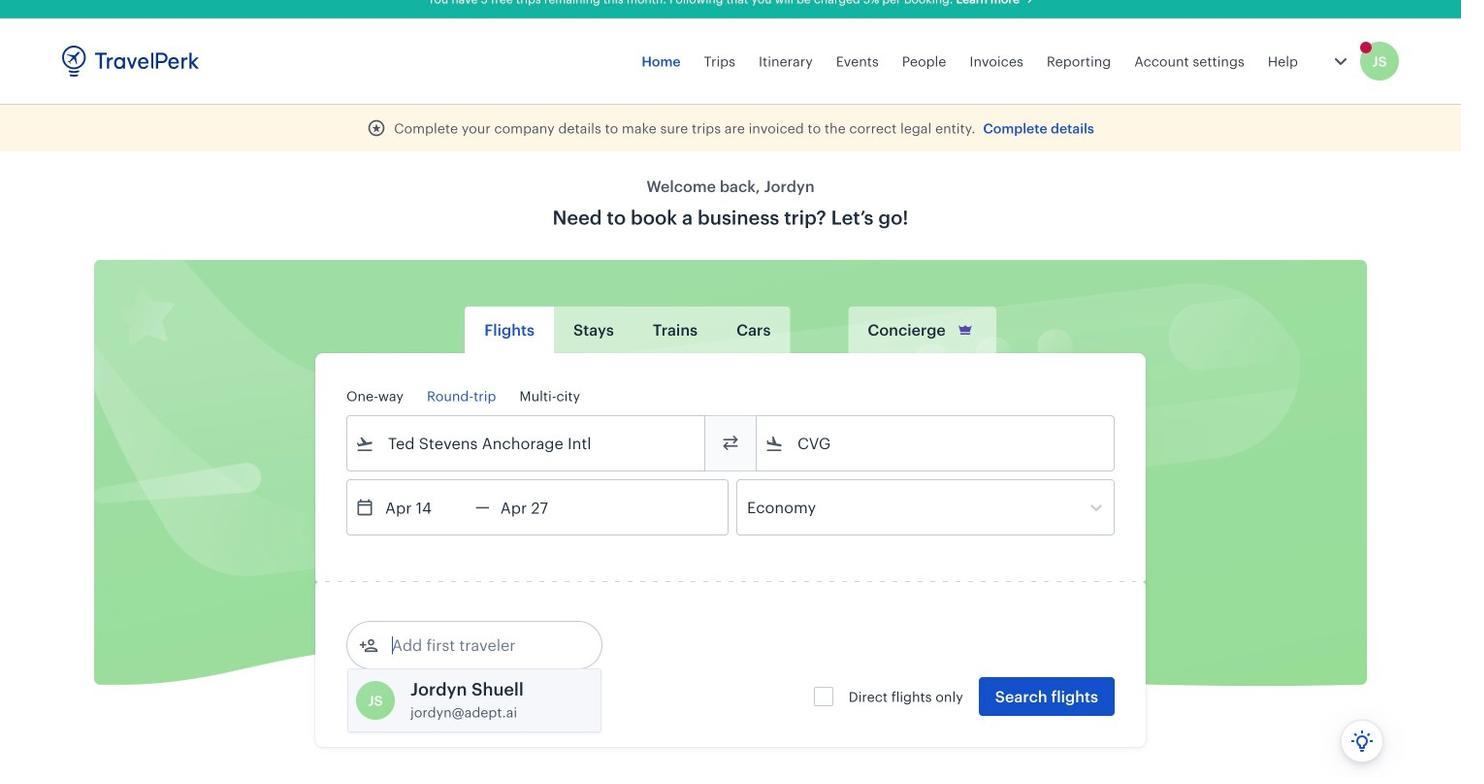 Task type: locate. For each thing, give the bounding box(es) containing it.
Return text field
[[490, 480, 591, 535]]



Task type: describe. For each thing, give the bounding box(es) containing it.
To search field
[[784, 428, 1089, 459]]

Add first traveler search field
[[379, 630, 580, 661]]

From search field
[[375, 428, 679, 459]]

Depart text field
[[375, 480, 476, 535]]



